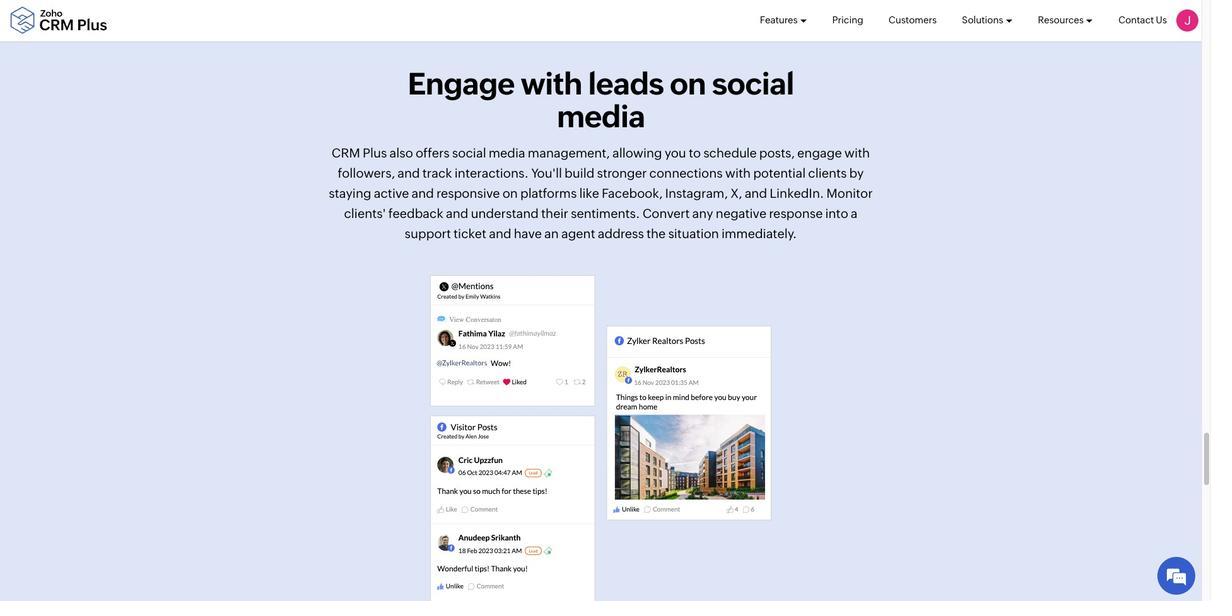 Task type: locate. For each thing, give the bounding box(es) containing it.
1 horizontal spatial media
[[557, 99, 645, 135]]

on
[[670, 66, 706, 101], [503, 186, 518, 201]]

plus
[[363, 146, 387, 160]]

1 vertical spatial on
[[503, 186, 518, 201]]

1 horizontal spatial on
[[670, 66, 706, 101]]

an
[[544, 227, 559, 241]]

0 horizontal spatial on
[[503, 186, 518, 201]]

media up interactions.
[[489, 146, 525, 160]]

0 vertical spatial media
[[557, 99, 645, 135]]

social
[[712, 66, 794, 101], [452, 146, 486, 160]]

platforms
[[520, 186, 577, 201]]

media for offers
[[489, 146, 525, 160]]

also
[[389, 146, 413, 160]]

with inside engage with leads on social media
[[520, 66, 582, 101]]

social inside crm plus also offers social media management, allowing you to schedule posts, engage with followers, and track interactions. you'll build stronger connections with potential clients by staying active and responsive on platforms like facebook, instagram, x, and linkedin. monitor clients' feedback and understand their sentiments. convert any negative response into a support ticket and have an agent address the situation immediately.
[[452, 146, 486, 160]]

active
[[374, 186, 409, 201]]

track
[[422, 166, 452, 181]]

0 vertical spatial with
[[520, 66, 582, 101]]

schedule
[[703, 146, 757, 160]]

monitor
[[826, 186, 873, 201]]

and
[[397, 166, 420, 181], [412, 186, 434, 201], [745, 186, 767, 201], [446, 206, 468, 221], [489, 227, 511, 241]]

support
[[405, 227, 451, 241]]

on up understand
[[503, 186, 518, 201]]

immediately.
[[722, 227, 797, 241]]

1 vertical spatial social
[[452, 146, 486, 160]]

media for on
[[557, 99, 645, 135]]

engage with leads on social media
[[408, 66, 794, 135]]

0 vertical spatial social
[[712, 66, 794, 101]]

0 vertical spatial on
[[670, 66, 706, 101]]

2 horizontal spatial with
[[844, 146, 870, 160]]

1 vertical spatial with
[[844, 146, 870, 160]]

with
[[520, 66, 582, 101], [844, 146, 870, 160], [725, 166, 751, 181]]

1 horizontal spatial with
[[725, 166, 751, 181]]

facebook,
[[602, 186, 663, 201]]

media inside crm plus also offers social media management, allowing you to schedule posts, engage with followers, and track interactions. you'll build stronger connections with potential clients by staying active and responsive on platforms like facebook, instagram, x, and linkedin. monitor clients' feedback and understand their sentiments. convert any negative response into a support ticket and have an agent address the situation immediately.
[[489, 146, 525, 160]]

social inside engage with leads on social media
[[712, 66, 794, 101]]

0 horizontal spatial media
[[489, 146, 525, 160]]

0 horizontal spatial social
[[452, 146, 486, 160]]

negative
[[716, 206, 766, 221]]

by
[[849, 166, 864, 181]]

linkedin.
[[770, 186, 824, 201]]

media
[[557, 99, 645, 135], [489, 146, 525, 160]]

like
[[579, 186, 599, 201]]

features link
[[760, 0, 807, 40]]

ticket
[[454, 227, 486, 241]]

and right the x,
[[745, 186, 767, 201]]

understand
[[471, 206, 539, 221]]

connections
[[649, 166, 723, 181]]

interactions.
[[455, 166, 529, 181]]

sentiments.
[[571, 206, 640, 221]]

their
[[541, 206, 568, 221]]

media up management,
[[557, 99, 645, 135]]

1 horizontal spatial social
[[712, 66, 794, 101]]

and down the also
[[397, 166, 420, 181]]

social for offers
[[452, 146, 486, 160]]

engage
[[408, 66, 514, 101]]

responsive
[[437, 186, 500, 201]]

clients'
[[344, 206, 386, 221]]

contact us link
[[1118, 0, 1167, 40]]

on right leads
[[670, 66, 706, 101]]

0 horizontal spatial with
[[520, 66, 582, 101]]

potential
[[753, 166, 806, 181]]

media inside engage with leads on social media
[[557, 99, 645, 135]]

leads
[[588, 66, 664, 101]]

any
[[692, 206, 713, 221]]

the
[[646, 227, 666, 241]]

crm
[[332, 146, 360, 160]]

1 vertical spatial media
[[489, 146, 525, 160]]

a
[[851, 206, 858, 221]]

engage
[[797, 146, 842, 160]]



Task type: vqa. For each thing, say whether or not it's contained in the screenshot.
do
no



Task type: describe. For each thing, give the bounding box(es) containing it.
feedback
[[388, 206, 443, 221]]

2 vertical spatial with
[[725, 166, 751, 181]]

to
[[689, 146, 701, 160]]

situation
[[668, 227, 719, 241]]

staying
[[329, 186, 371, 201]]

into
[[825, 206, 848, 221]]

social for on
[[712, 66, 794, 101]]

clients
[[808, 166, 847, 181]]

response
[[769, 206, 823, 221]]

address
[[598, 227, 644, 241]]

convert
[[643, 206, 690, 221]]

us
[[1156, 15, 1167, 25]]

crm plus also offers social media management, allowing you to schedule posts, engage with followers, and track interactions. you'll build stronger connections with potential clients by staying active and responsive on platforms like facebook, instagram, x, and linkedin. monitor clients' feedback and understand their sentiments. convert any negative response into a support ticket and have an agent address the situation immediately.
[[329, 146, 873, 241]]

stronger
[[597, 166, 647, 181]]

pricing link
[[832, 0, 863, 40]]

resources link
[[1038, 0, 1093, 40]]

and down understand
[[489, 227, 511, 241]]

allowing
[[612, 146, 662, 160]]

instagram,
[[665, 186, 728, 201]]

posts,
[[759, 146, 795, 160]]

zoho crmplus logo image
[[9, 7, 107, 34]]

on inside crm plus also offers social media management, allowing you to schedule posts, engage with followers, and track interactions. you'll build stronger connections with potential clients by staying active and responsive on platforms like facebook, instagram, x, and linkedin. monitor clients' feedback and understand their sentiments. convert any negative response into a support ticket and have an agent address the situation immediately.
[[503, 186, 518, 201]]

offers
[[416, 146, 450, 160]]

on inside engage with leads on social media
[[670, 66, 706, 101]]

x,
[[730, 186, 742, 201]]

james peterson image
[[1176, 9, 1198, 32]]

followers,
[[338, 166, 395, 181]]

customers link
[[889, 0, 937, 40]]

solutions
[[962, 15, 1003, 25]]

pricing
[[832, 15, 863, 25]]

features
[[760, 15, 798, 25]]

resources
[[1038, 15, 1084, 25]]

management,
[[528, 146, 610, 160]]

and down responsive at the left
[[446, 206, 468, 221]]

you
[[665, 146, 686, 160]]

you'll
[[531, 166, 562, 181]]

agent
[[561, 227, 595, 241]]

solutions link
[[962, 0, 1013, 40]]

and up feedback
[[412, 186, 434, 201]]

build
[[565, 166, 594, 181]]

customers
[[889, 15, 937, 25]]

contact
[[1118, 15, 1154, 25]]

have
[[514, 227, 542, 241]]

contact us
[[1118, 15, 1167, 25]]



